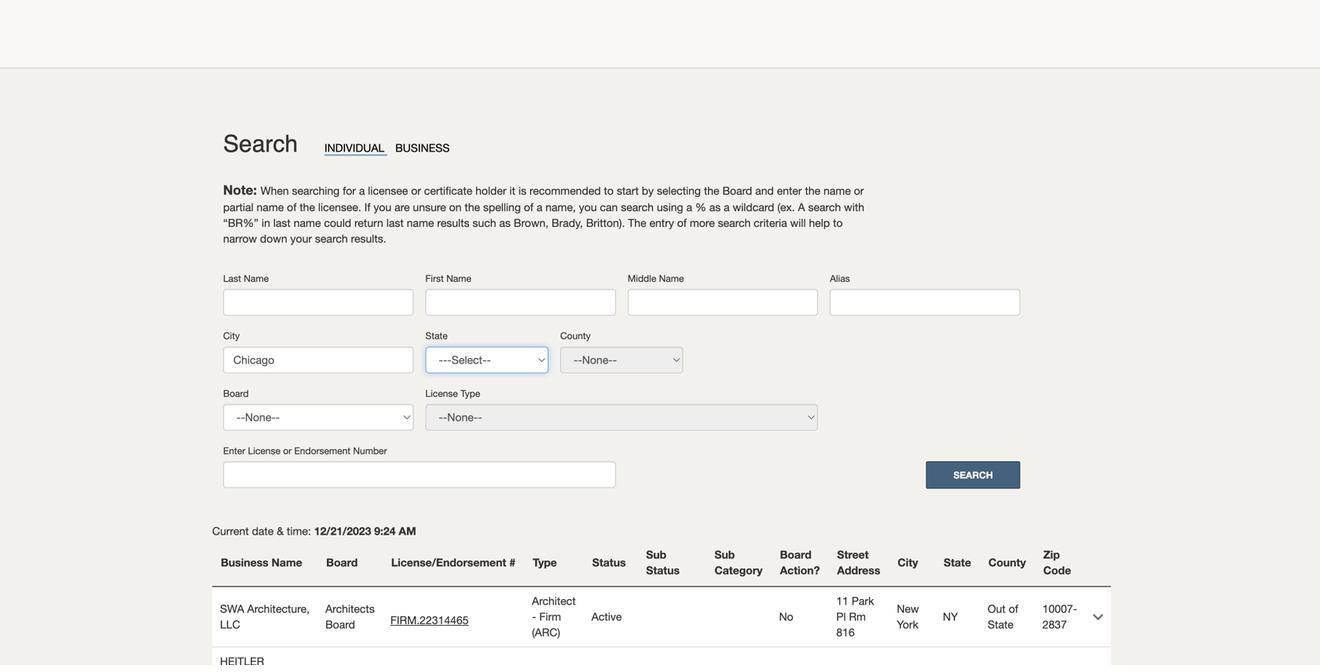 Task type: locate. For each thing, give the bounding box(es) containing it.
Last Name text field
[[223, 289, 414, 316]]

number
[[353, 446, 387, 457]]

return
[[355, 217, 384, 230]]

architects board
[[326, 603, 375, 632]]

business link
[[395, 142, 450, 154]]

city: activate to sort column ascending element
[[889, 540, 936, 588]]

swa
[[220, 603, 244, 616]]

1 vertical spatial license
[[248, 446, 281, 457]]

row down active
[[212, 647, 1112, 666]]

name right last
[[244, 273, 269, 284]]

2 row from the top
[[212, 588, 1112, 647]]

county
[[561, 331, 591, 342], [989, 557, 1026, 570]]

sub category
[[715, 549, 763, 577]]

Middle Name text field
[[628, 289, 819, 316]]

1 horizontal spatial to
[[833, 217, 843, 230]]

0 horizontal spatial sub
[[646, 549, 667, 562]]

category
[[715, 564, 763, 577]]

search up help
[[809, 201, 841, 214]]

entry
[[650, 217, 674, 230]]

county down first name text box
[[561, 331, 591, 342]]

1 row from the top
[[212, 540, 1112, 588]]

board
[[723, 184, 753, 197], [223, 388, 249, 399], [780, 549, 812, 562], [326, 557, 358, 570], [326, 619, 355, 632]]

1 vertical spatial as
[[500, 217, 511, 230]]

to right help
[[833, 217, 843, 230]]

status right status: activate to sort column ascending element
[[646, 564, 680, 577]]

2 horizontal spatial or
[[854, 184, 864, 197]]

status left sub status on the bottom of page
[[593, 557, 626, 570]]

name for middle name
[[659, 273, 684, 284]]

board inside when searching for a licensee or certificate holder it is recommended to start by selecting the board and enter the name or partial name of the licensee. if you are unsure on the spelling of a name, you can search using a % as a wildcard (ex.  a search with "br%" in last name could return last name results such as brown, brady, britton). the entry of more search criteria will help to narrow down your search results.
[[723, 184, 753, 197]]

or up unsure
[[411, 184, 421, 197]]

1 horizontal spatial as
[[710, 201, 721, 214]]

or
[[411, 184, 421, 197], [854, 184, 864, 197], [283, 446, 292, 457]]

sub inside sub status
[[646, 549, 667, 562]]

row down sub status on the bottom of page
[[212, 588, 1112, 647]]

you left can
[[579, 201, 597, 214]]

when searching for a licensee or certificate holder it is recommended to start by selecting the board and enter the name or partial name of the licensee. if you are unsure on the spelling of a name, you can search using a % as a wildcard (ex.  a search with "br%" in last name could return last name results such as brown, brady, britton). the entry of more search criteria will help to narrow down your search results.
[[223, 184, 865, 245]]

state inside 'out of state'
[[988, 619, 1014, 632]]

state: activate to sort column ascending element
[[936, 540, 980, 588]]

as right %
[[710, 201, 721, 214]]

search
[[621, 201, 654, 214], [809, 201, 841, 214], [718, 217, 751, 230], [315, 232, 348, 245]]

name
[[824, 184, 851, 197], [257, 201, 284, 214], [294, 217, 321, 230], [407, 217, 434, 230]]

city down last
[[223, 331, 240, 342]]

board inside board action?
[[780, 549, 812, 562]]

ny
[[943, 611, 958, 624]]

llc
[[220, 619, 240, 632]]

of
[[287, 201, 297, 214], [524, 201, 534, 214], [677, 217, 687, 230], [1009, 603, 1019, 616]]

1 horizontal spatial you
[[579, 201, 597, 214]]

board: activate to sort column ascending element
[[318, 540, 383, 588]]

1 horizontal spatial sub
[[715, 549, 735, 562]]

action?
[[780, 564, 820, 577]]

name,
[[546, 201, 576, 214]]

date
[[252, 525, 274, 538]]

such
[[473, 217, 496, 230]]

1 horizontal spatial status
[[646, 564, 680, 577]]

0 horizontal spatial you
[[374, 201, 392, 214]]

license/endorsement #: activate to sort column ascending element
[[383, 540, 524, 588]]

type
[[461, 388, 481, 399], [533, 557, 557, 570]]

architect
[[532, 595, 576, 608]]

sub up the category
[[715, 549, 735, 562]]

Enter License or Endorsement Number text field
[[223, 462, 616, 489]]

last
[[273, 217, 291, 230], [387, 217, 404, 230]]

to up can
[[604, 184, 614, 197]]

sub inside the sub category
[[715, 549, 735, 562]]

0 horizontal spatial to
[[604, 184, 614, 197]]

2 you from the left
[[579, 201, 597, 214]]

by
[[642, 184, 654, 197]]

0 vertical spatial type
[[461, 388, 481, 399]]

on
[[449, 201, 462, 214]]

you right if
[[374, 201, 392, 214]]

name for first name
[[447, 273, 472, 284]]

is
[[519, 184, 527, 197]]

2 horizontal spatial state
[[988, 619, 1014, 632]]

board down architects
[[326, 619, 355, 632]]

business up certificate
[[395, 142, 450, 154]]

9:24
[[374, 525, 396, 538]]

city
[[223, 331, 240, 342], [898, 557, 919, 570]]

or up with
[[854, 184, 864, 197]]

architect - firm (arc)
[[532, 595, 576, 640]]

1 horizontal spatial last
[[387, 217, 404, 230]]

name down &
[[272, 557, 302, 570]]

2 sub from the left
[[715, 549, 735, 562]]

status inside "element"
[[646, 564, 680, 577]]

unsure
[[413, 201, 446, 214]]

county left "zip"
[[989, 557, 1026, 570]]

as down spelling
[[500, 217, 511, 230]]

1 horizontal spatial license
[[426, 388, 458, 399]]

name inside business name: activate to sort column ascending element
[[272, 557, 302, 570]]

name up your
[[294, 217, 321, 230]]

out of state
[[988, 603, 1019, 632]]

license type
[[426, 388, 481, 399]]

0 vertical spatial county
[[561, 331, 591, 342]]

zip code
[[1044, 549, 1072, 577]]

the up %
[[704, 184, 720, 197]]

state down first
[[426, 331, 448, 342]]

business
[[395, 142, 450, 154], [221, 557, 269, 570]]

sub right status: activate to sort column ascending element
[[646, 549, 667, 562]]

holder
[[476, 184, 507, 197]]

0 horizontal spatial state
[[426, 331, 448, 342]]

architecture,
[[247, 603, 310, 616]]

1 horizontal spatial or
[[411, 184, 421, 197]]

rm
[[849, 611, 866, 624]]

of up brown,
[[524, 201, 534, 214]]

new
[[897, 603, 919, 616]]

license/endorsement #
[[391, 557, 516, 570]]

1 vertical spatial business
[[221, 557, 269, 570]]

a
[[359, 184, 365, 197], [537, 201, 543, 214], [687, 201, 693, 214], [724, 201, 730, 214]]

or left endorsement
[[283, 446, 292, 457]]

0 horizontal spatial last
[[273, 217, 291, 230]]

&nbsp; element
[[1086, 540, 1112, 588]]

county: activate to sort column ascending element
[[980, 540, 1035, 588]]

current
[[212, 525, 249, 538]]

last down are
[[387, 217, 404, 230]]

license/endorsement
[[391, 557, 507, 570]]

2 vertical spatial state
[[988, 619, 1014, 632]]

time:
[[287, 525, 311, 538]]

enter license or endorsement number
[[223, 446, 387, 457]]

for
[[343, 184, 356, 197]]

license
[[426, 388, 458, 399], [248, 446, 281, 457]]

row up active
[[212, 540, 1112, 588]]

the up a at the top right of the page
[[805, 184, 821, 197]]

the
[[704, 184, 720, 197], [805, 184, 821, 197], [300, 201, 315, 214], [465, 201, 480, 214]]

of inside 'out of state'
[[1009, 603, 1019, 616]]

to
[[604, 184, 614, 197], [833, 217, 843, 230]]

name
[[244, 273, 269, 284], [447, 273, 472, 284], [659, 273, 684, 284], [272, 557, 302, 570]]

city up new
[[898, 557, 919, 570]]

816
[[837, 627, 855, 640]]

your
[[291, 232, 312, 245]]

address
[[838, 564, 881, 577]]

0 vertical spatial to
[[604, 184, 614, 197]]

active
[[592, 611, 622, 624]]

name right middle
[[659, 273, 684, 284]]

1 vertical spatial county
[[989, 557, 1026, 570]]

more
[[690, 217, 715, 230]]

10007-
[[1043, 603, 1078, 616]]

am
[[399, 525, 416, 538]]

3 row from the top
[[212, 647, 1112, 666]]

state right city: activate to sort column ascending element
[[944, 557, 972, 570]]

1 horizontal spatial county
[[989, 557, 1026, 570]]

board up action? at the bottom of the page
[[780, 549, 812, 562]]

state down out
[[988, 619, 1014, 632]]

1 sub from the left
[[646, 549, 667, 562]]

board down the '12/21/2023' on the bottom left
[[326, 557, 358, 570]]

grid
[[212, 540, 1112, 666]]

business name: activate to sort column ascending element
[[212, 540, 318, 588]]

1 vertical spatial city
[[898, 557, 919, 570]]

0 horizontal spatial business
[[221, 557, 269, 570]]

0 vertical spatial business
[[395, 142, 450, 154]]

row containing architect - firm (arc)
[[212, 588, 1112, 647]]

brown,
[[514, 217, 549, 230]]

name up with
[[824, 184, 851, 197]]

0 vertical spatial as
[[710, 201, 721, 214]]

None button
[[927, 462, 1021, 489]]

could
[[324, 217, 351, 230]]

business down current
[[221, 557, 269, 570]]

First Name text field
[[426, 289, 616, 316]]

name right first
[[447, 273, 472, 284]]

name for last name
[[244, 273, 269, 284]]

middle
[[628, 273, 657, 284]]

recommended
[[530, 184, 601, 197]]

1 horizontal spatial type
[[533, 557, 557, 570]]

new york
[[897, 603, 919, 632]]

name down unsure
[[407, 217, 434, 230]]

last right in
[[273, 217, 291, 230]]

1 vertical spatial state
[[944, 557, 972, 570]]

row
[[212, 540, 1112, 588], [212, 588, 1112, 647], [212, 647, 1112, 666]]

sub for sub category
[[715, 549, 735, 562]]

0 horizontal spatial type
[[461, 388, 481, 399]]

0 vertical spatial state
[[426, 331, 448, 342]]

0 horizontal spatial city
[[223, 331, 240, 342]]

1 horizontal spatial business
[[395, 142, 450, 154]]

board up wildcard
[[723, 184, 753, 197]]

state
[[426, 331, 448, 342], [944, 557, 972, 570], [988, 619, 1014, 632]]

of right out
[[1009, 603, 1019, 616]]

City text field
[[223, 347, 414, 374]]

alias
[[830, 273, 850, 284]]

are
[[395, 201, 410, 214]]

1 vertical spatial to
[[833, 217, 843, 230]]

name for business name
[[272, 557, 302, 570]]



Task type: vqa. For each thing, say whether or not it's contained in the screenshot.
Chemical Dependency Professionals Board
no



Task type: describe. For each thing, give the bounding box(es) containing it.
0 horizontal spatial or
[[283, 446, 292, 457]]

search up the the
[[621, 201, 654, 214]]

the right on
[[465, 201, 480, 214]]

architects
[[326, 603, 375, 616]]

street
[[838, 549, 869, 562]]

current date & time: 12/21/2023 9:24 am
[[212, 525, 416, 538]]

firm
[[540, 611, 561, 624]]

firm.22314465
[[391, 614, 469, 627]]

pl
[[837, 611, 846, 624]]

Alias text field
[[830, 289, 1021, 316]]

board up enter in the bottom of the page
[[223, 388, 249, 399]]

selecting
[[657, 184, 701, 197]]

help
[[809, 217, 830, 230]]

1 horizontal spatial state
[[944, 557, 972, 570]]

when
[[261, 184, 289, 197]]

board inside architects board
[[326, 619, 355, 632]]

business name
[[221, 557, 302, 570]]

search
[[223, 131, 298, 158]]

0 vertical spatial license
[[426, 388, 458, 399]]

no
[[780, 611, 794, 624]]

board action?: activate to sort column ascending element
[[772, 540, 829, 588]]

%
[[696, 201, 707, 214]]

of down when
[[287, 201, 297, 214]]

board action?
[[780, 549, 820, 577]]

zip
[[1044, 549, 1060, 562]]

zip code: activate to sort column ascending element
[[1035, 540, 1086, 588]]

with
[[844, 201, 865, 214]]

licensee
[[368, 184, 408, 197]]

11
[[837, 595, 849, 608]]

search down could
[[315, 232, 348, 245]]

start
[[617, 184, 639, 197]]

name up in
[[257, 201, 284, 214]]

it
[[510, 184, 516, 197]]

0 horizontal spatial license
[[248, 446, 281, 457]]

a
[[798, 201, 805, 214]]

2 last from the left
[[387, 217, 404, 230]]

if
[[365, 201, 371, 214]]

out
[[988, 603, 1006, 616]]

endorsement
[[294, 446, 351, 457]]

swa architecture, llc
[[220, 603, 310, 632]]

0 horizontal spatial county
[[561, 331, 591, 342]]

first name
[[426, 273, 472, 284]]

#
[[510, 557, 516, 570]]

narrow
[[223, 232, 257, 245]]

status: activate to sort column ascending element
[[584, 540, 638, 588]]

1 you from the left
[[374, 201, 392, 214]]

individual
[[325, 142, 385, 154]]

britton).
[[586, 217, 625, 230]]

county inside row
[[989, 557, 1026, 570]]

certificate
[[424, 184, 473, 197]]

park
[[852, 595, 874, 608]]

grid containing sub status
[[212, 540, 1112, 666]]

search down wildcard
[[718, 217, 751, 230]]

criteria
[[754, 217, 788, 230]]

the
[[628, 217, 647, 230]]

individual link
[[325, 142, 388, 156]]

sub status
[[646, 549, 680, 577]]

0 horizontal spatial as
[[500, 217, 511, 230]]

sub category: activate to sort column ascending element
[[706, 540, 772, 588]]

1 vertical spatial type
[[533, 557, 557, 570]]

sub status: activate to sort column ascending element
[[638, 540, 706, 588]]

(arc)
[[532, 627, 561, 640]]

results
[[437, 217, 470, 230]]

street address: activate to sort column ascending element
[[829, 540, 889, 588]]

a left %
[[687, 201, 693, 214]]

street address
[[838, 549, 881, 577]]

using
[[657, 201, 684, 214]]

the down the searching
[[300, 201, 315, 214]]

middle name
[[628, 273, 684, 284]]

0 horizontal spatial status
[[593, 557, 626, 570]]

enter
[[223, 446, 245, 457]]

york
[[897, 619, 919, 632]]

-
[[532, 611, 537, 624]]

brady,
[[552, 217, 583, 230]]

2837
[[1043, 619, 1067, 632]]

12/21/2023
[[314, 525, 371, 538]]

a up brown,
[[537, 201, 543, 214]]

can
[[600, 201, 618, 214]]

licensee.
[[318, 201, 361, 214]]

board inside board: activate to sort column ascending 'element'
[[326, 557, 358, 570]]

in
[[262, 217, 270, 230]]

note:
[[223, 182, 261, 198]]

business inside row
[[221, 557, 269, 570]]

last
[[223, 273, 241, 284]]

and
[[756, 184, 774, 197]]

1 horizontal spatial city
[[898, 557, 919, 570]]

will
[[791, 217, 806, 230]]

wildcard
[[733, 201, 775, 214]]

last name
[[223, 273, 269, 284]]

row containing sub status
[[212, 540, 1112, 588]]

a right %
[[724, 201, 730, 214]]

1 last from the left
[[273, 217, 291, 230]]

spelling
[[483, 201, 521, 214]]

0 vertical spatial city
[[223, 331, 240, 342]]

enter
[[777, 184, 802, 197]]

partial
[[223, 201, 254, 214]]

10007- 2837
[[1043, 603, 1078, 632]]

sub for sub status
[[646, 549, 667, 562]]

"br%"
[[223, 217, 259, 230]]

code
[[1044, 564, 1072, 577]]

(ex.
[[778, 201, 795, 214]]

type: activate to sort column ascending element
[[524, 540, 584, 588]]

searching
[[292, 184, 340, 197]]

first
[[426, 273, 444, 284]]

of down using
[[677, 217, 687, 230]]

results.
[[351, 232, 387, 245]]

a right for
[[359, 184, 365, 197]]



